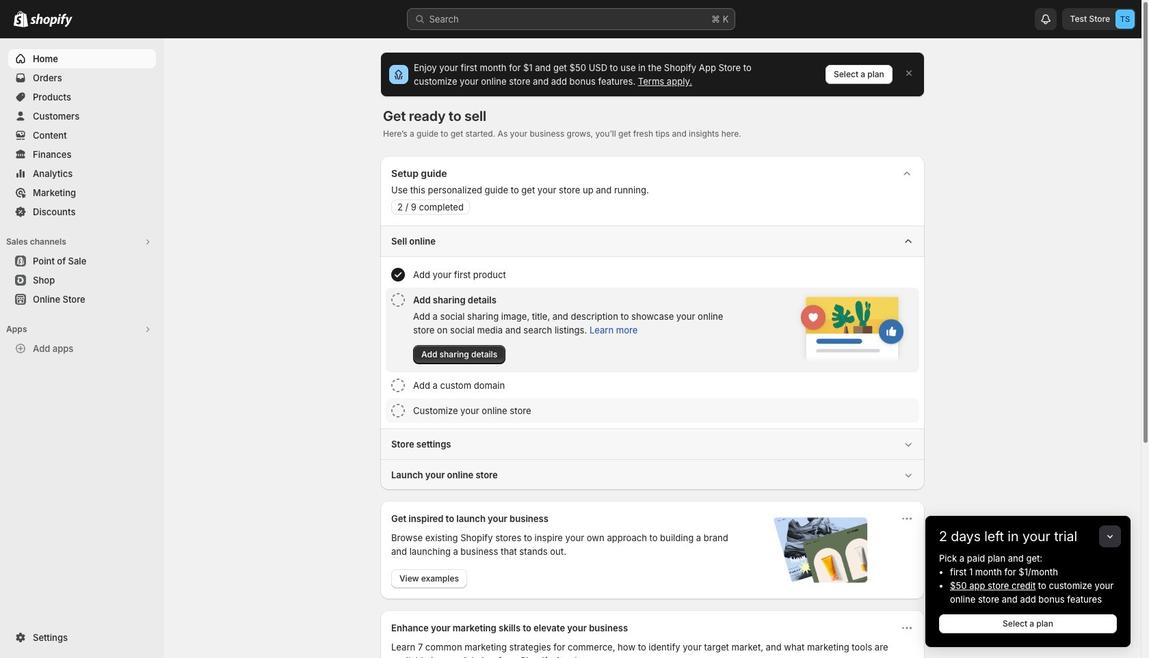 Task type: vqa. For each thing, say whether or not it's contained in the screenshot.
with
no



Task type: describe. For each thing, give the bounding box(es) containing it.
sell online group
[[380, 226, 925, 429]]

customize your online store group
[[386, 399, 920, 424]]

add sharing details group
[[386, 288, 920, 373]]

guide categories group
[[380, 226, 925, 491]]

shopify image
[[14, 11, 28, 27]]

add a custom domain group
[[386, 374, 920, 398]]

mark add your first product as not done image
[[391, 268, 405, 282]]

shopify image
[[30, 14, 73, 27]]

add your first product group
[[386, 263, 920, 287]]

mark add a custom domain as done image
[[391, 379, 405, 393]]



Task type: locate. For each thing, give the bounding box(es) containing it.
test store image
[[1116, 10, 1135, 29]]

setup guide region
[[380, 156, 925, 491]]

mark customize your online store as done image
[[391, 404, 405, 418]]

mark add sharing details as done image
[[391, 294, 405, 307]]



